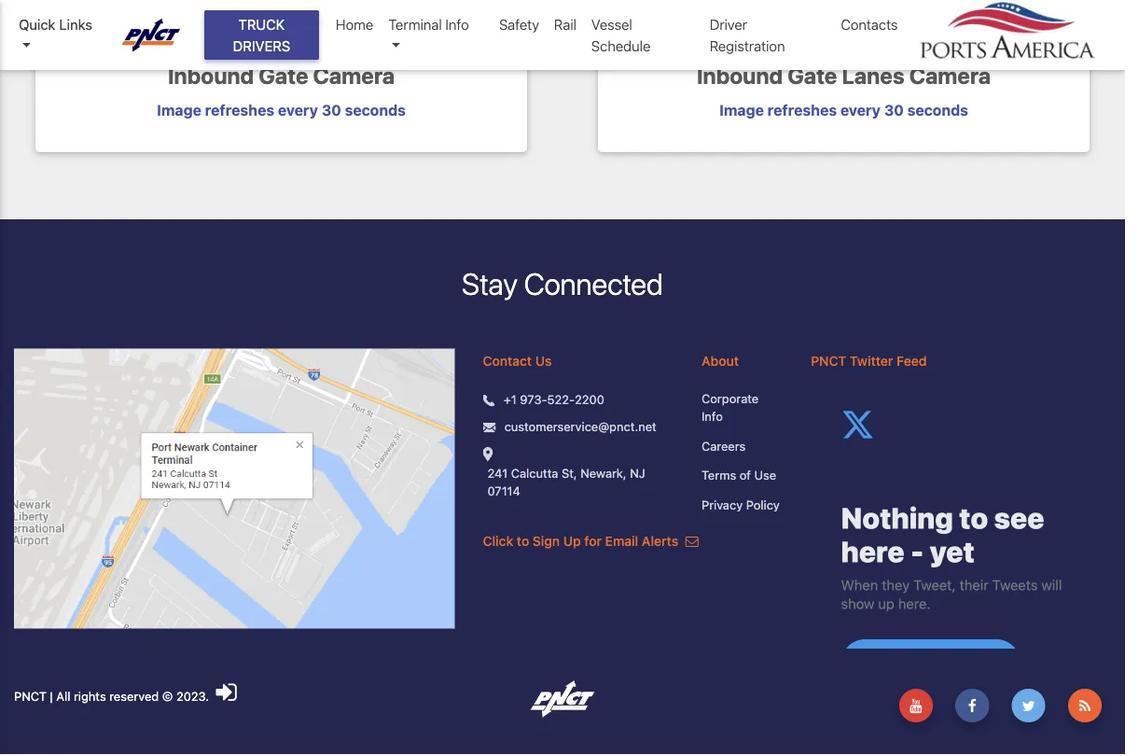 Task type: describe. For each thing, give the bounding box(es) containing it.
07114
[[488, 484, 521, 498]]

email
[[606, 533, 639, 549]]

image for inbound gate camera
[[157, 101, 202, 119]]

terminal
[[389, 16, 442, 33]]

corporate
[[702, 391, 759, 405]]

nj
[[630, 466, 646, 480]]

envelope o image
[[686, 535, 699, 548]]

vessel
[[592, 16, 633, 33]]

gate for camera
[[259, 63, 309, 89]]

drivers
[[233, 37, 290, 54]]

inbound gate lanes camera
[[697, 63, 992, 89]]

image refreshes every 30 seconds for lanes
[[720, 101, 969, 119]]

to
[[517, 533, 530, 549]]

©
[[162, 689, 173, 703]]

policy
[[747, 498, 780, 512]]

2200
[[575, 393, 605, 407]]

terms of use link
[[702, 466, 784, 485]]

privacy policy
[[702, 498, 780, 512]]

inbound for inbound gate lanes camera
[[697, 63, 783, 89]]

driver
[[710, 16, 748, 33]]

careers
[[702, 439, 746, 453]]

alerts
[[642, 533, 679, 549]]

gate for lanes
[[788, 63, 838, 89]]

click
[[483, 533, 514, 549]]

sign in image
[[216, 680, 237, 704]]

lanes
[[843, 63, 905, 89]]

quick links link
[[19, 14, 104, 56]]

truck
[[239, 16, 285, 33]]

truck drivers
[[233, 16, 290, 54]]

all
[[56, 689, 70, 703]]

feed
[[897, 353, 928, 368]]

973-
[[520, 393, 548, 407]]

image refreshes every 30 seconds for camera
[[157, 101, 406, 119]]

newark,
[[581, 466, 627, 480]]

click to sign up for email alerts link
[[483, 533, 699, 549]]

home link
[[329, 7, 381, 42]]

vessel schedule
[[592, 16, 651, 54]]

driver registration link
[[703, 7, 834, 63]]

every for camera
[[278, 101, 318, 119]]

+1 973-522-2200 link
[[504, 391, 605, 409]]

reserved
[[109, 689, 159, 703]]

terms
[[702, 468, 737, 482]]

rights
[[74, 689, 106, 703]]

terminal info link
[[381, 7, 492, 63]]

pnct for pnct | all rights reserved © 2023.
[[14, 689, 47, 703]]

info for terminal info
[[446, 16, 469, 33]]

inbound gate camera
[[168, 63, 395, 89]]

contact
[[483, 353, 532, 368]]

inbound for inbound gate camera
[[168, 63, 254, 89]]

+1
[[504, 393, 517, 407]]



Task type: locate. For each thing, give the bounding box(es) containing it.
1 camera from the left
[[313, 63, 395, 89]]

careers link
[[702, 437, 784, 455]]

info inside the corporate info
[[702, 409, 723, 423]]

image refreshes every 30 seconds down inbound gate lanes camera
[[720, 101, 969, 119]]

camera
[[313, 63, 395, 89], [910, 63, 992, 89]]

customerservice@pnct.net link
[[505, 418, 657, 436]]

schedule
[[592, 37, 651, 54]]

1 horizontal spatial refreshes
[[768, 101, 838, 119]]

refreshes down inbound gate camera
[[205, 101, 275, 119]]

1 horizontal spatial pnct
[[812, 353, 847, 368]]

2 camera from the left
[[910, 63, 992, 89]]

refreshes down inbound gate lanes camera
[[768, 101, 838, 119]]

30
[[322, 101, 341, 119], [885, 101, 904, 119]]

corporate info link
[[702, 389, 784, 426]]

about
[[702, 353, 739, 368]]

0 horizontal spatial pnct
[[14, 689, 47, 703]]

image refreshes every 30 seconds
[[157, 101, 406, 119], [720, 101, 969, 119]]

seconds
[[345, 101, 406, 119], [908, 101, 969, 119]]

1 horizontal spatial gate
[[788, 63, 838, 89]]

2 image refreshes every 30 seconds from the left
[[720, 101, 969, 119]]

click to sign up for email alerts
[[483, 533, 682, 549]]

info right the terminal
[[446, 16, 469, 33]]

241
[[488, 466, 508, 480]]

quick links
[[19, 16, 92, 33]]

1 horizontal spatial image
[[720, 101, 765, 119]]

terms of use
[[702, 468, 777, 482]]

seconds for camera
[[345, 101, 406, 119]]

gate left lanes
[[788, 63, 838, 89]]

+1 973-522-2200
[[504, 393, 605, 407]]

1 inbound from the left
[[168, 63, 254, 89]]

image for inbound gate lanes camera
[[720, 101, 765, 119]]

rail link
[[547, 7, 584, 42]]

us
[[536, 353, 552, 368]]

driver registration
[[710, 16, 786, 54]]

camera down home
[[313, 63, 395, 89]]

0 vertical spatial info
[[446, 16, 469, 33]]

every down lanes
[[841, 101, 881, 119]]

pnct left |
[[14, 689, 47, 703]]

30 down lanes
[[885, 101, 904, 119]]

corporate info
[[702, 391, 759, 423]]

30 down inbound gate camera
[[322, 101, 341, 119]]

inbound down "drivers"
[[168, 63, 254, 89]]

vessel schedule link
[[584, 7, 703, 63]]

0 horizontal spatial 30
[[322, 101, 341, 119]]

privacy policy link
[[702, 496, 784, 514]]

1 vertical spatial pnct
[[14, 689, 47, 703]]

0 horizontal spatial info
[[446, 16, 469, 33]]

1 seconds from the left
[[345, 101, 406, 119]]

1 horizontal spatial camera
[[910, 63, 992, 89]]

0 vertical spatial pnct
[[812, 353, 847, 368]]

1 30 from the left
[[322, 101, 341, 119]]

2 gate from the left
[[788, 63, 838, 89]]

st,
[[562, 466, 578, 480]]

2 inbound from the left
[[697, 63, 783, 89]]

customerservice@pnct.net
[[505, 420, 657, 434]]

inbound down registration
[[697, 63, 783, 89]]

registration
[[710, 37, 786, 54]]

gate
[[259, 63, 309, 89], [788, 63, 838, 89]]

241 calcutta st, newark, nj 07114 link
[[488, 464, 674, 500]]

info inside terminal info link
[[446, 16, 469, 33]]

info for corporate info
[[702, 409, 723, 423]]

contact us
[[483, 353, 552, 368]]

stay
[[462, 266, 518, 302]]

30 for lanes
[[885, 101, 904, 119]]

rail
[[555, 16, 577, 33]]

1 horizontal spatial 30
[[885, 101, 904, 119]]

1 image refreshes every 30 seconds from the left
[[157, 101, 406, 119]]

sign
[[533, 533, 560, 549]]

for
[[585, 533, 602, 549]]

gate down "drivers"
[[259, 63, 309, 89]]

camera right lanes
[[910, 63, 992, 89]]

pnct
[[812, 353, 847, 368], [14, 689, 47, 703]]

image refreshes every 30 seconds down inbound gate camera
[[157, 101, 406, 119]]

1 horizontal spatial image refreshes every 30 seconds
[[720, 101, 969, 119]]

twitter
[[850, 353, 894, 368]]

2 image from the left
[[720, 101, 765, 119]]

2 30 from the left
[[885, 101, 904, 119]]

info
[[446, 16, 469, 33], [702, 409, 723, 423]]

1 image from the left
[[157, 101, 202, 119]]

image
[[157, 101, 202, 119], [720, 101, 765, 119]]

quick
[[19, 16, 55, 33]]

0 horizontal spatial gate
[[259, 63, 309, 89]]

up
[[564, 533, 581, 549]]

stay connected
[[462, 266, 664, 302]]

every for lanes
[[841, 101, 881, 119]]

refreshes
[[205, 101, 275, 119], [768, 101, 838, 119]]

connected
[[524, 266, 664, 302]]

1 horizontal spatial every
[[841, 101, 881, 119]]

|
[[50, 689, 53, 703]]

pnct left twitter
[[812, 353, 847, 368]]

every down inbound gate camera
[[278, 101, 318, 119]]

info down corporate
[[702, 409, 723, 423]]

0 horizontal spatial camera
[[313, 63, 395, 89]]

0 horizontal spatial inbound
[[168, 63, 254, 89]]

of
[[740, 468, 752, 482]]

0 horizontal spatial every
[[278, 101, 318, 119]]

seconds for lanes
[[908, 101, 969, 119]]

1 vertical spatial info
[[702, 409, 723, 423]]

safety
[[500, 16, 540, 33]]

refreshes for lanes
[[768, 101, 838, 119]]

1 every from the left
[[278, 101, 318, 119]]

contacts
[[841, 16, 899, 33]]

0 horizontal spatial refreshes
[[205, 101, 275, 119]]

522-
[[548, 393, 575, 407]]

terminal info
[[389, 16, 469, 33]]

2023.
[[176, 689, 209, 703]]

use
[[755, 468, 777, 482]]

1 horizontal spatial inbound
[[697, 63, 783, 89]]

truck drivers link
[[204, 10, 319, 60]]

privacy
[[702, 498, 743, 512]]

2 refreshes from the left
[[768, 101, 838, 119]]

1 horizontal spatial info
[[702, 409, 723, 423]]

refreshes for camera
[[205, 101, 275, 119]]

0 horizontal spatial image refreshes every 30 seconds
[[157, 101, 406, 119]]

safety link
[[492, 7, 547, 42]]

2 seconds from the left
[[908, 101, 969, 119]]

1 horizontal spatial seconds
[[908, 101, 969, 119]]

pnct for pnct twitter feed
[[812, 353, 847, 368]]

pnct twitter feed
[[812, 353, 928, 368]]

0 horizontal spatial seconds
[[345, 101, 406, 119]]

1 refreshes from the left
[[205, 101, 275, 119]]

every
[[278, 101, 318, 119], [841, 101, 881, 119]]

30 for camera
[[322, 101, 341, 119]]

home
[[336, 16, 374, 33]]

0 horizontal spatial image
[[157, 101, 202, 119]]

contacts link
[[834, 7, 906, 42]]

pnct | all rights reserved © 2023.
[[14, 689, 212, 703]]

calcutta
[[511, 466, 559, 480]]

links
[[59, 16, 92, 33]]

1 gate from the left
[[259, 63, 309, 89]]

2 every from the left
[[841, 101, 881, 119]]

inbound
[[168, 63, 254, 89], [697, 63, 783, 89]]

241 calcutta st, newark, nj 07114
[[488, 466, 646, 498]]



Task type: vqa. For each thing, say whether or not it's contained in the screenshot.
PNCT IT Help Desk link
no



